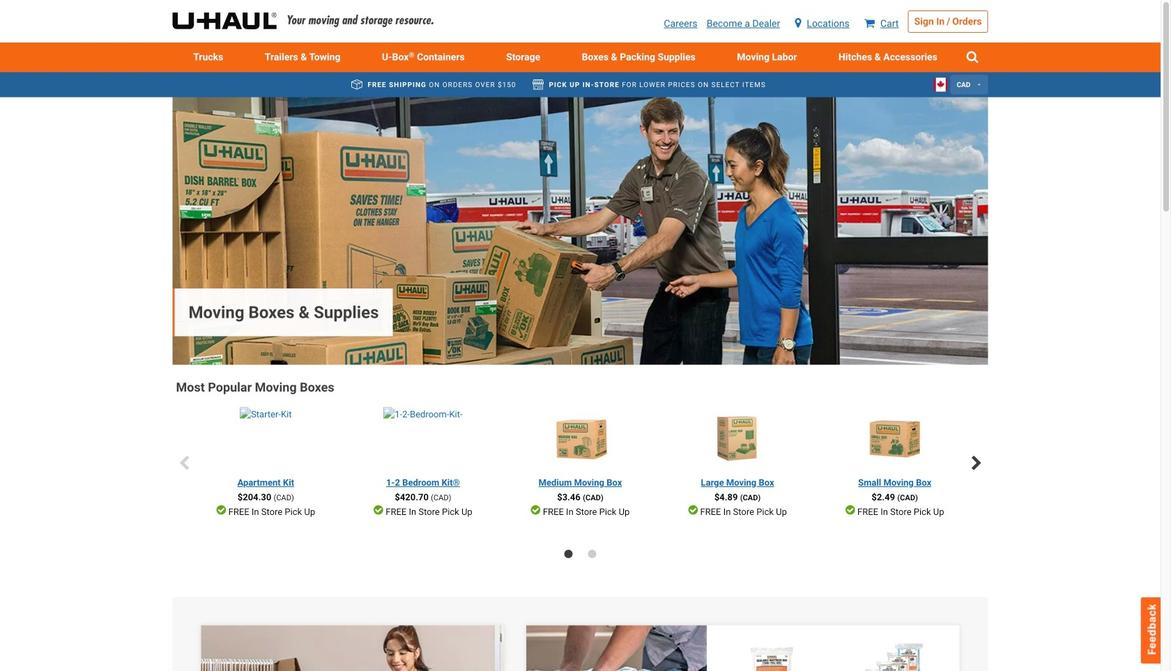 Task type: vqa. For each thing, say whether or not it's contained in the screenshot.
Moving to the bottom
no



Task type: describe. For each thing, give the bounding box(es) containing it.
sealable mattress bags for moving image
[[741, 640, 803, 672]]

6 menu item from the left
[[818, 43, 958, 72]]

starter kit image
[[240, 408, 292, 469]]

people unloading bicycles from an suv's bike rack image
[[173, 97, 988, 365]]

pickup icon image
[[533, 79, 544, 90]]

woman unpacking items from moving boxes image
[[201, 626, 567, 672]]

5 menu item from the left
[[717, 43, 818, 72]]

1 menu item from the left
[[173, 43, 244, 72]]

large moving box image
[[707, 408, 768, 469]]



Task type: locate. For each thing, give the bounding box(es) containing it.
shipping icon image
[[351, 79, 363, 90]]

1 2 bedroom kit image
[[384, 408, 463, 469]]

2 menu item from the left
[[244, 43, 361, 72]]

medium moving box image
[[550, 408, 611, 469]]

small moving box image
[[864, 408, 926, 469]]

slide 2 image
[[588, 550, 597, 559]]

3 menu item from the left
[[486, 43, 561, 72]]

mattress bag sets with handles for moving and storage image
[[864, 640, 926, 672]]

banner
[[0, 0, 1161, 72], [173, 97, 988, 365], [200, 625, 567, 672], [527, 626, 730, 672]]

slide 1 image
[[564, 550, 573, 559]]

menu
[[173, 43, 988, 72]]

a man covering a mattress with a mattress bag image
[[527, 626, 730, 672]]

menu item
[[173, 43, 244, 72], [244, 43, 361, 72], [486, 43, 561, 72], [561, 43, 717, 72], [717, 43, 818, 72], [818, 43, 958, 72]]

4 menu item from the left
[[561, 43, 717, 72]]



